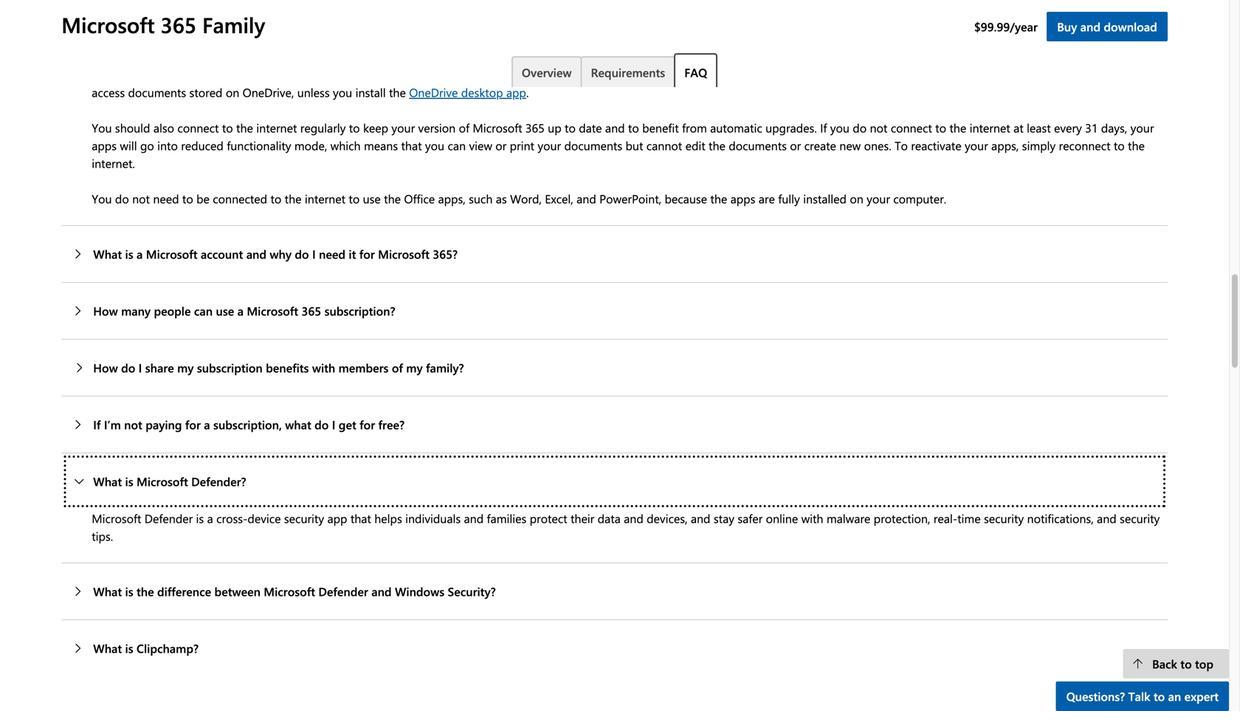 Task type: vqa. For each thing, say whether or not it's contained in the screenshot.
Buy and download
yes



Task type: locate. For each thing, give the bounding box(es) containing it.
can
[[448, 137, 466, 153], [194, 303, 213, 319]]

access up least
[[1017, 66, 1051, 82]]

you down needed
[[333, 84, 352, 100]]

and right data
[[624, 510, 644, 526]]

what
[[93, 246, 122, 262], [93, 473, 122, 489], [93, 583, 122, 599], [93, 640, 122, 656]]

internet inside internet access is required to install and activate all the latest releases of apps and services included in all microsoft 365 subscription plans. if you are an existing subscriber, you do not need to reinstall or purchase another subscription.
[[92, 13, 133, 29]]

i right why
[[312, 246, 316, 262]]

on right installed on the top right of the page
[[850, 191, 864, 206]]

0 vertical spatial that
[[401, 137, 422, 153]]

buy and download button
[[1047, 12, 1168, 41]]

microsoft up view
[[473, 120, 523, 136]]

faq link
[[674, 53, 718, 89]]

1 horizontal spatial need
[[319, 246, 346, 262]]

1 vertical spatial an
[[1169, 688, 1182, 704]]

2 my from the left
[[406, 360, 423, 376]]

i left share
[[139, 360, 142, 376]]

not down internet.
[[132, 191, 150, 206]]

plans,
[[187, 66, 217, 82]]

excel,
[[545, 191, 574, 206]]

1 vertical spatial can
[[194, 303, 213, 319]]

an inside dropdown button
[[1169, 688, 1182, 704]]

1 horizontal spatial that
[[401, 137, 422, 153]]

what
[[285, 417, 311, 432]]

0 horizontal spatial apps,
[[438, 191, 466, 206]]

1 horizontal spatial internet
[[973, 66, 1014, 82]]

and left 'services'
[[498, 13, 518, 29]]

also up into
[[154, 120, 174, 136]]

internet.
[[92, 155, 135, 171]]

1 horizontal spatial all
[[625, 13, 637, 29]]

1 horizontal spatial required
[[1089, 66, 1133, 82]]

0 vertical spatial an
[[868, 13, 880, 29]]

1 vertical spatial are
[[759, 191, 775, 206]]

0 vertical spatial with
[[312, 360, 335, 376]]

do right why
[[295, 246, 309, 262]]

which
[[331, 137, 361, 153]]

2 all from the left
[[625, 13, 637, 29]]

$99.99/year
[[975, 18, 1038, 34]]

0 horizontal spatial i
[[139, 360, 142, 376]]

1 vertical spatial with
[[802, 510, 824, 526]]

0 vertical spatial use
[[363, 191, 381, 206]]

0 horizontal spatial that
[[351, 510, 371, 526]]

0 horizontal spatial can
[[194, 303, 213, 319]]

paying
[[146, 417, 182, 432]]

365 up faq "link"
[[693, 13, 712, 29]]

requirements link
[[581, 56, 676, 87]]

in
[[612, 13, 622, 29]]

use right people
[[216, 303, 234, 319]]

with right benefits
[[312, 360, 335, 376]]

microsoft inside you should also connect to the internet regularly to keep your version of microsoft 365 up to date and to benefit from automatic upgrades. if you do not connect to the internet at least every 31 days, your apps will go into reduced functionality mode, which means that you can view or print your documents but cannot edit the documents or create new ones. to reactivate your apps, simply reconnect to the internet.
[[473, 120, 523, 136]]

can left view
[[448, 137, 466, 153]]

what is microsoft defender? button
[[61, 453, 1168, 510]]

do inside how do i share my subscription benefits with members of my family? dropdown button
[[121, 360, 135, 376]]

subscription up desktop
[[464, 66, 528, 82]]

members
[[339, 360, 389, 376]]

internet inside for microsoft 365 plans, internet access is also needed to manage your subscription account, for example to install office apps on other pcs or to change billing options. internet access is also required to access documents stored on onedrive, unless you install the
[[220, 66, 261, 82]]

access up onedrive,
[[264, 66, 297, 82]]

the inside for microsoft 365 plans, internet access is also needed to manage your subscription account, for example to install office apps on other pcs or to change billing options. internet access is also required to access documents stored on onedrive, unless you install the
[[389, 84, 406, 100]]

0 horizontal spatial an
[[868, 13, 880, 29]]

latest
[[380, 13, 408, 29]]

1 vertical spatial of
[[459, 120, 470, 136]]

apps up internet.
[[92, 137, 117, 153]]

you
[[826, 13, 845, 29], [986, 13, 1005, 29], [333, 84, 352, 100], [831, 120, 850, 136], [425, 137, 445, 153]]

an left expert
[[1169, 688, 1182, 704]]

connect up reduced
[[178, 120, 219, 136]]

reconnect
[[1059, 137, 1111, 153]]

1 vertical spatial internet
[[973, 66, 1014, 82]]

desktop
[[461, 84, 503, 100]]

31
[[1086, 120, 1098, 136]]

defender?
[[191, 473, 246, 489]]

for right paying
[[185, 417, 201, 432]]

online
[[766, 510, 798, 526]]

0 vertical spatial office
[[691, 66, 722, 82]]

do inside internet access is required to install and activate all the latest releases of apps and services included in all microsoft 365 subscription plans. if you are an existing subscriber, you do not need to reinstall or purchase another subscription.
[[1009, 13, 1022, 29]]

365 inside for microsoft 365 plans, internet access is also needed to manage your subscription account, for example to install office apps on other pcs or to change billing options. internet access is also required to access documents stored on onedrive, unless you install the
[[165, 66, 184, 82]]

0 vertical spatial internet
[[92, 13, 133, 29]]

use inside dropdown button
[[216, 303, 234, 319]]

need left reinstall
[[1046, 13, 1073, 29]]

not inside dropdown button
[[124, 417, 142, 432]]

benefit
[[643, 120, 679, 136]]

of inside internet access is required to install and activate all the latest releases of apps and services included in all microsoft 365 subscription plans. if you are an existing subscriber, you do not need to reinstall or purchase another subscription.
[[456, 13, 467, 29]]

0 vertical spatial subscription
[[715, 13, 779, 29]]

1 horizontal spatial apps,
[[992, 137, 1019, 153]]

1 vertical spatial need
[[153, 191, 179, 206]]

for left 'example' at the top
[[578, 66, 593, 82]]

1 horizontal spatial with
[[802, 510, 824, 526]]

you down internet.
[[92, 191, 112, 206]]

0 vertical spatial are
[[848, 13, 864, 29]]

new
[[840, 137, 861, 153]]

expert
[[1185, 688, 1219, 704]]

internet up purchase
[[92, 13, 133, 29]]

0 vertical spatial required
[[183, 13, 228, 29]]

if
[[815, 13, 822, 29], [821, 120, 827, 136], [93, 417, 101, 432]]

2 horizontal spatial subscription
[[715, 13, 779, 29]]

the inside internet access is required to install and activate all the latest releases of apps and services included in all microsoft 365 subscription plans. if you are an existing subscriber, you do not need to reinstall or purchase another subscription.
[[360, 13, 377, 29]]

questions? talk to an expert button
[[1057, 682, 1230, 711]]

with right online
[[802, 510, 824, 526]]

0 vertical spatial i
[[312, 246, 316, 262]]

of right members
[[392, 360, 403, 376]]

1 horizontal spatial are
[[848, 13, 864, 29]]

for inside for microsoft 365 plans, internet access is also needed to manage your subscription account, for example to install office apps on other pcs or to change billing options. internet access is also required to access documents stored on onedrive, unless you install the
[[578, 66, 593, 82]]

upgrades.
[[766, 120, 817, 136]]

if inside you should also connect to the internet regularly to keep your version of microsoft 365 up to date and to benefit from automatic upgrades. if you do not connect to the internet at least every 31 days, your apps will go into reduced functionality mode, which means that you can view or print your documents but cannot edit the documents or create new ones. to reactivate your apps, simply reconnect to the internet.
[[821, 120, 827, 136]]

i'm
[[104, 417, 121, 432]]

microsoft up for
[[61, 10, 155, 39]]

microsoft inside for microsoft 365 plans, internet access is also needed to manage your subscription account, for example to install office apps on other pcs or to change billing options. internet access is also required to access documents stored on onedrive, unless you install the
[[112, 66, 161, 82]]

1 how from the top
[[93, 303, 118, 319]]

1 horizontal spatial app
[[507, 84, 526, 100]]

1 vertical spatial app
[[328, 510, 347, 526]]

2 vertical spatial subscription
[[197, 360, 263, 376]]

0 horizontal spatial with
[[312, 360, 335, 376]]

keep
[[363, 120, 388, 136]]

of inside you should also connect to the internet regularly to keep your version of microsoft 365 up to date and to benefit from automatic upgrades. if you do not connect to the internet at least every 31 days, your apps will go into reduced functionality mode, which means that you can view or print your documents but cannot edit the documents or create new ones. to reactivate your apps, simply reconnect to the internet.
[[459, 120, 470, 136]]

what inside dropdown button
[[93, 246, 122, 262]]

2 horizontal spatial on
[[850, 191, 864, 206]]

1 vertical spatial i
[[139, 360, 142, 376]]

to left top
[[1181, 656, 1192, 672]]

0 vertical spatial install
[[245, 13, 275, 29]]

required
[[183, 13, 228, 29], [1089, 66, 1133, 82]]

for inside dropdown button
[[359, 246, 375, 262]]

apps, down the at
[[992, 137, 1019, 153]]

0 vertical spatial you
[[92, 120, 112, 136]]

benefits
[[266, 360, 309, 376]]

1 horizontal spatial defender
[[319, 583, 368, 599]]

questions?
[[1067, 688, 1126, 704]]

cross-
[[216, 510, 248, 526]]

access up another
[[136, 13, 169, 29]]

1 vertical spatial defender
[[319, 583, 368, 599]]

internet right options. at the top right of the page
[[973, 66, 1014, 82]]

2 horizontal spatial need
[[1046, 13, 1073, 29]]

but
[[626, 137, 644, 153]]

1 horizontal spatial connect
[[891, 120, 933, 136]]

version
[[418, 120, 456, 136]]

not up 'ones.'
[[870, 120, 888, 136]]

0 vertical spatial on
[[753, 66, 767, 82]]

3 what from the top
[[93, 583, 122, 599]]

are left fully
[[759, 191, 775, 206]]

how
[[93, 303, 118, 319], [93, 360, 118, 376]]

an inside internet access is required to install and activate all the latest releases of apps and services included in all microsoft 365 subscription plans. if you are an existing subscriber, you do not need to reinstall or purchase another subscription.
[[868, 13, 880, 29]]

not right i'm
[[124, 417, 142, 432]]

0 horizontal spatial required
[[183, 13, 228, 29]]

back
[[1153, 656, 1178, 672]]

and inside you should also connect to the internet regularly to keep your version of microsoft 365 up to date and to benefit from automatic upgrades. if you do not connect to the internet at least every 31 days, your apps will go into reduced functionality mode, which means that you can view or print your documents but cannot edit the documents or create new ones. to reactivate your apps, simply reconnect to the internet.
[[606, 120, 625, 136]]

the down manage
[[389, 84, 406, 100]]

that left helps
[[351, 510, 371, 526]]

the right connected
[[285, 191, 302, 206]]

a left cross-
[[207, 510, 213, 526]]

2 vertical spatial if
[[93, 417, 101, 432]]

2 vertical spatial need
[[319, 246, 346, 262]]

how many people can use a microsoft 365 subscription?
[[93, 303, 396, 319]]

what down tips.
[[93, 583, 122, 599]]

0 horizontal spatial internet
[[92, 13, 133, 29]]

1 vertical spatial apps,
[[438, 191, 466, 206]]

internet
[[92, 13, 133, 29], [973, 66, 1014, 82]]

from
[[682, 120, 707, 136]]

your up onedrive
[[438, 66, 461, 82]]

onedrive,
[[243, 84, 294, 100]]

a up the many
[[137, 246, 143, 262]]

4 what from the top
[[93, 640, 122, 656]]

are inside internet access is required to install and activate all the latest releases of apps and services included in all microsoft 365 subscription plans. if you are an existing subscriber, you do not need to reinstall or purchase another subscription.
[[848, 13, 864, 29]]

documents up the "should"
[[128, 84, 186, 100]]

365 left family at the top left of page
[[161, 10, 196, 39]]

least
[[1027, 120, 1051, 136]]

microsoft right "in"
[[640, 13, 690, 29]]

do inside the if i'm not paying for a subscription, what do i get for free? dropdown button
[[315, 417, 329, 432]]

what up tips.
[[93, 473, 122, 489]]

account
[[201, 246, 243, 262]]

if up create in the right of the page
[[821, 120, 827, 136]]

0 horizontal spatial app
[[328, 510, 347, 526]]

an
[[868, 13, 880, 29], [1169, 688, 1182, 704]]

manage
[[392, 66, 434, 82]]

2 you from the top
[[92, 191, 112, 206]]

office up from
[[691, 66, 722, 82]]

i inside how do i share my subscription benefits with members of my family? dropdown button
[[139, 360, 142, 376]]

microsoft left 365? at the top
[[378, 246, 430, 262]]

1 horizontal spatial on
[[753, 66, 767, 82]]

1 horizontal spatial can
[[448, 137, 466, 153]]

and left windows
[[372, 583, 392, 599]]

apps right releases
[[470, 13, 495, 29]]

subscription left benefits
[[197, 360, 263, 376]]

defender inside microsoft defender is a cross-device security app that helps individuals and families protect their data and devices, and stay safer online with malware protection, real-time security notifications, and security tips.
[[145, 510, 193, 526]]

apps
[[470, 13, 495, 29], [725, 66, 750, 82], [92, 137, 117, 153], [731, 191, 756, 206]]

2 vertical spatial install
[[356, 84, 386, 100]]

with
[[312, 360, 335, 376], [802, 510, 824, 526]]

app
[[507, 84, 526, 100], [328, 510, 347, 526]]

to left be
[[182, 191, 193, 206]]

0 vertical spatial need
[[1046, 13, 1073, 29]]

is
[[172, 13, 180, 29], [301, 66, 309, 82], [1054, 66, 1062, 82], [125, 246, 133, 262], [125, 473, 133, 489], [196, 510, 204, 526], [125, 583, 133, 599], [125, 640, 133, 656]]

1 connect from the left
[[178, 120, 219, 136]]

my right share
[[177, 360, 194, 376]]

subscription?
[[325, 303, 396, 319]]

also down buy
[[1065, 66, 1086, 82]]

protect
[[530, 510, 568, 526]]

create
[[805, 137, 837, 153]]

365 inside you should also connect to the internet regularly to keep your version of microsoft 365 up to date and to benefit from automatic upgrades. if you do not connect to the internet at least every 31 days, your apps will go into reduced functionality mode, which means that you can view or print your documents but cannot edit the documents or create new ones. to reactivate your apps, simply reconnect to the internet.
[[526, 120, 545, 136]]

and left why
[[246, 246, 267, 262]]

2 vertical spatial of
[[392, 360, 403, 376]]

all right activate
[[345, 13, 357, 29]]

documents down the automatic
[[729, 137, 787, 153]]

top
[[1196, 656, 1214, 672]]

can inside you should also connect to the internet regularly to keep your version of microsoft 365 up to date and to benefit from automatic upgrades. if you do not connect to the internet at least every 31 days, your apps will go into reduced functionality mode, which means that you can view or print your documents but cannot edit the documents or create new ones. to reactivate your apps, simply reconnect to the internet.
[[448, 137, 466, 153]]

1 vertical spatial on
[[226, 84, 239, 100]]

0 horizontal spatial documents
[[128, 84, 186, 100]]

365 left up
[[526, 120, 545, 136]]

apps left fully
[[731, 191, 756, 206]]

is inside dropdown button
[[125, 246, 133, 262]]

i inside what is a microsoft account and why do i need it for microsoft 365? dropdown button
[[312, 246, 316, 262]]

apps inside you should also connect to the internet regularly to keep your version of microsoft 365 up to date and to benefit from automatic upgrades. if you do not connect to the internet at least every 31 days, your apps will go into reduced functionality mode, which means that you can view or print your documents but cannot edit the documents or create new ones. to reactivate your apps, simply reconnect to the internet.
[[92, 137, 117, 153]]

app inside microsoft defender is a cross-device security app that helps individuals and families protect their data and devices, and stay safer online with malware protection, real-time security notifications, and security tips.
[[328, 510, 347, 526]]

2 vertical spatial i
[[332, 417, 336, 432]]

on left other
[[753, 66, 767, 82]]

0 horizontal spatial my
[[177, 360, 194, 376]]

1 vertical spatial subscription
[[464, 66, 528, 82]]

and right the date
[[606, 120, 625, 136]]

1 horizontal spatial an
[[1169, 688, 1182, 704]]

documents down the date
[[565, 137, 623, 153]]

of up view
[[459, 120, 470, 136]]

example
[[596, 66, 640, 82]]

you inside you should also connect to the internet regularly to keep your version of microsoft 365 up to date and to benefit from automatic upgrades. if you do not connect to the internet at least every 31 days, your apps will go into reduced functionality mode, which means that you can view or print your documents but cannot edit the documents or create new ones. to reactivate your apps, simply reconnect to the internet.
[[92, 120, 112, 136]]

2 how from the top
[[93, 360, 118, 376]]

1 vertical spatial if
[[821, 120, 827, 136]]

go
[[140, 137, 154, 153]]

1 you from the top
[[92, 120, 112, 136]]

device
[[248, 510, 281, 526]]

included
[[565, 13, 609, 29]]

and inside buy and download button
[[1081, 18, 1101, 34]]

what for what is clipchamp?
[[93, 640, 122, 656]]

tips.
[[92, 528, 113, 544]]

0 horizontal spatial security
[[284, 510, 324, 526]]

1 horizontal spatial office
[[691, 66, 722, 82]]

account,
[[531, 66, 575, 82]]

0 vertical spatial how
[[93, 303, 118, 319]]

mode,
[[295, 137, 327, 153]]

view
[[469, 137, 493, 153]]

you left the "should"
[[92, 120, 112, 136]]

required up subscription.
[[183, 13, 228, 29]]

2 horizontal spatial security
[[1120, 510, 1160, 526]]

2 what from the top
[[93, 473, 122, 489]]

helps
[[375, 510, 402, 526]]

need inside internet access is required to install and activate all the latest releases of apps and services included in all microsoft 365 subscription plans. if you are an existing subscriber, you do not need to reinstall or purchase another subscription.
[[1046, 13, 1073, 29]]

the inside dropdown button
[[137, 583, 154, 599]]

2 connect from the left
[[891, 120, 933, 136]]

apps, inside you should also connect to the internet regularly to keep your version of microsoft 365 up to date and to benefit from automatic upgrades. if you do not connect to the internet at least every 31 days, your apps will go into reduced functionality mode, which means that you can view or print your documents but cannot edit the documents or create new ones. to reactivate your apps, simply reconnect to the internet.
[[992, 137, 1019, 153]]

with inside microsoft defender is a cross-device security app that helps individuals and families protect their data and devices, and stay safer online with malware protection, real-time security notifications, and security tips.
[[802, 510, 824, 526]]

2 horizontal spatial i
[[332, 417, 336, 432]]

to up subscription.
[[231, 13, 242, 29]]

not inside internet access is required to install and activate all the latest releases of apps and services included in all microsoft 365 subscription plans. if you are an existing subscriber, you do not need to reinstall or purchase another subscription.
[[1026, 13, 1043, 29]]

2 vertical spatial on
[[850, 191, 864, 206]]

subscription
[[715, 13, 779, 29], [464, 66, 528, 82], [197, 360, 263, 376]]

security
[[284, 510, 324, 526], [984, 510, 1024, 526], [1120, 510, 1160, 526]]

1 horizontal spatial subscription
[[464, 66, 528, 82]]

0 horizontal spatial all
[[345, 13, 357, 29]]

subscription inside internet access is required to install and activate all the latest releases of apps and services included in all microsoft 365 subscription plans. if you are an existing subscriber, you do not need to reinstall or purchase another subscription.
[[715, 13, 779, 29]]

can right people
[[194, 303, 213, 319]]

365
[[161, 10, 196, 39], [693, 13, 712, 29], [165, 66, 184, 82], [526, 120, 545, 136], [302, 303, 321, 319]]

existing
[[884, 13, 924, 29]]

0 horizontal spatial use
[[216, 303, 234, 319]]

apps right the faq
[[725, 66, 750, 82]]

or inside for microsoft 365 plans, internet access is also needed to manage your subscription account, for example to install office apps on other pcs or to change billing options. internet access is also required to access documents stored on onedrive, unless you install the
[[823, 66, 834, 82]]

1 horizontal spatial security
[[984, 510, 1024, 526]]

how left the many
[[93, 303, 118, 319]]

how left share
[[93, 360, 118, 376]]

questions? talk to an expert
[[1067, 688, 1219, 704]]

you down version at the left of the page
[[425, 137, 445, 153]]

0 vertical spatial can
[[448, 137, 466, 153]]

how for how do i share my subscription benefits with members of my family?
[[93, 360, 118, 376]]

.
[[526, 84, 529, 100]]

if inside dropdown button
[[93, 417, 101, 432]]

connected
[[213, 191, 267, 206]]

and left activate
[[278, 13, 298, 29]]

1 horizontal spatial i
[[312, 246, 316, 262]]

is inside microsoft defender is a cross-device security app that helps individuals and families protect their data and devices, and stay safer online with malware protection, real-time security notifications, and security tips.
[[196, 510, 204, 526]]

if left i'm
[[93, 417, 101, 432]]

the right because
[[711, 191, 728, 206]]

0 horizontal spatial install
[[245, 13, 275, 29]]

a down account
[[238, 303, 244, 319]]

1 horizontal spatial use
[[363, 191, 381, 206]]

1 vertical spatial office
[[404, 191, 435, 206]]

access
[[136, 13, 169, 29], [264, 66, 297, 82], [1017, 66, 1051, 82], [92, 84, 125, 100]]

0 vertical spatial apps,
[[992, 137, 1019, 153]]

install inside internet access is required to install and activate all the latest releases of apps and services included in all microsoft 365 subscription plans. if you are an existing subscriber, you do not need to reinstall or purchase another subscription.
[[245, 13, 275, 29]]

the up functionality on the left top of page
[[236, 120, 253, 136]]

1 vertical spatial use
[[216, 303, 234, 319]]

if right "plans."
[[815, 13, 822, 29]]

internet access is required to install and activate all the latest releases of apps and services included in all microsoft 365 subscription plans. if you are an existing subscriber, you do not need to reinstall or purchase another subscription.
[[92, 13, 1145, 47]]

1 horizontal spatial documents
[[565, 137, 623, 153]]

edit
[[686, 137, 706, 153]]

are
[[848, 13, 864, 29], [759, 191, 775, 206]]

0 horizontal spatial connect
[[178, 120, 219, 136]]

you up new
[[831, 120, 850, 136]]

can inside how many people can use a microsoft 365 subscription? dropdown button
[[194, 303, 213, 319]]

0 horizontal spatial subscription
[[197, 360, 263, 376]]

1 vertical spatial that
[[351, 510, 371, 526]]

do inside you should also connect to the internet regularly to keep your version of microsoft 365 up to date and to benefit from automatic upgrades. if you do not connect to the internet at least every 31 days, your apps will go into reduced functionality mode, which means that you can view or print your documents but cannot edit the documents or create new ones. to reactivate your apps, simply reconnect to the internet.
[[853, 120, 867, 136]]

0 vertical spatial defender
[[145, 510, 193, 526]]

1 vertical spatial how
[[93, 360, 118, 376]]

defender inside dropdown button
[[319, 583, 368, 599]]

how many people can use a microsoft 365 subscription? button
[[61, 283, 1168, 339]]

1 vertical spatial install
[[657, 66, 688, 82]]

1 vertical spatial required
[[1089, 66, 1133, 82]]

1 horizontal spatial my
[[406, 360, 423, 376]]

what for what is a microsoft account and why do i need it for microsoft 365?
[[93, 246, 122, 262]]

0 horizontal spatial also
[[154, 120, 174, 136]]

0 vertical spatial if
[[815, 13, 822, 29]]

1 what from the top
[[93, 246, 122, 262]]



Task type: describe. For each thing, give the bounding box(es) containing it.
such
[[469, 191, 493, 206]]

purchase
[[92, 31, 139, 47]]

malware
[[827, 510, 871, 526]]

days,
[[1102, 120, 1128, 136]]

0 horizontal spatial are
[[759, 191, 775, 206]]

2 horizontal spatial install
[[657, 66, 688, 82]]

buy
[[1058, 18, 1078, 34]]

talk
[[1129, 688, 1151, 704]]

your right reactivate
[[965, 137, 989, 153]]

clipchamp?
[[137, 640, 199, 656]]

internet left the at
[[970, 120, 1011, 136]]

what for what is the difference between microsoft defender and windows security?
[[93, 583, 122, 599]]

you right "plans."
[[826, 13, 845, 29]]

what is a microsoft account and why do i need it for microsoft 365? button
[[61, 226, 1168, 282]]

if i'm not paying for a subscription, what do i get for free? button
[[61, 397, 1168, 453]]

to
[[895, 137, 908, 153]]

do down internet.
[[115, 191, 129, 206]]

your left 'computer.'
[[867, 191, 891, 206]]

and left stay
[[691, 510, 711, 526]]

because
[[665, 191, 708, 206]]

or right view
[[496, 137, 507, 153]]

difference
[[157, 583, 211, 599]]

faq
[[685, 64, 708, 80]]

activate
[[301, 13, 342, 29]]

family
[[202, 10, 265, 39]]

microsoft defender is a cross-device security app that helps individuals and families protect their data and devices, and stay safer online with malware protection, real-time security notifications, and security tips.
[[92, 510, 1160, 544]]

reduced
[[181, 137, 224, 153]]

it
[[349, 246, 356, 262]]

also inside you should also connect to the internet regularly to keep your version of microsoft 365 up to date and to benefit from automatic upgrades. if you do not connect to the internet at least every 31 days, your apps will go into reduced functionality mode, which means that you can view or print your documents but cannot edit the documents or create new ones. to reactivate your apps, simply reconnect to the internet.
[[154, 120, 174, 136]]

1 my from the left
[[177, 360, 194, 376]]

onedrive
[[409, 84, 458, 100]]

if i'm not paying for a subscription, what do i get for free?
[[93, 417, 405, 432]]

share
[[145, 360, 174, 376]]

what is microsoft defender?
[[93, 473, 246, 489]]

365?
[[433, 246, 458, 262]]

your right the days,
[[1131, 120, 1155, 136]]

requirements
[[591, 64, 666, 80]]

be
[[197, 191, 210, 206]]

another
[[142, 31, 183, 47]]

that inside microsoft defender is a cross-device security app that helps individuals and families protect their data and devices, and stay safer online with malware protection, real-time security notifications, and security tips.
[[351, 510, 371, 526]]

or down upgrades.
[[790, 137, 801, 153]]

families
[[487, 510, 527, 526]]

2 security from the left
[[984, 510, 1024, 526]]

and inside what is a microsoft account and why do i need it for microsoft 365? dropdown button
[[246, 246, 267, 262]]

to inside dropdown button
[[1154, 688, 1166, 704]]

3 security from the left
[[1120, 510, 1160, 526]]

do inside what is a microsoft account and why do i need it for microsoft 365? dropdown button
[[295, 246, 309, 262]]

powerpoint,
[[600, 191, 662, 206]]

how do i share my subscription benefits with members of my family? button
[[61, 340, 1168, 396]]

need inside dropdown button
[[319, 246, 346, 262]]

to right needed
[[378, 66, 389, 82]]

for
[[92, 66, 109, 82]]

documents inside for microsoft 365 plans, internet access is also needed to manage your subscription account, for example to install office apps on other pcs or to change billing options. internet access is also required to access documents stored on onedrive, unless you install the
[[128, 84, 186, 100]]

what for what is microsoft defender?
[[93, 473, 122, 489]]

a left subscription,
[[204, 417, 210, 432]]

buy and download
[[1058, 18, 1158, 34]]

onedrive desktop app link
[[409, 84, 526, 100]]

microsoft left defender?
[[137, 473, 188, 489]]

microsoft right "between" on the left bottom of the page
[[264, 583, 315, 599]]

data
[[598, 510, 621, 526]]

internet down mode,
[[305, 191, 346, 206]]

of inside dropdown button
[[392, 360, 403, 376]]

security?
[[448, 583, 496, 599]]

other
[[770, 66, 798, 82]]

ones.
[[865, 137, 892, 153]]

of for apps
[[456, 13, 467, 29]]

what is clipchamp?
[[93, 640, 199, 656]]

i inside the if i'm not paying for a subscription, what do i get for free? dropdown button
[[332, 417, 336, 432]]

not inside you should also connect to the internet regularly to keep your version of microsoft 365 up to date and to benefit from automatic upgrades. if you do not connect to the internet at least every 31 days, your apps will go into reduced functionality mode, which means that you can view or print your documents but cannot edit the documents or create new ones. to reactivate your apps, simply reconnect to the internet.
[[870, 120, 888, 136]]

apps inside for microsoft 365 plans, internet access is also needed to manage your subscription account, for example to install office apps on other pcs or to change billing options. internet access is also required to access documents stored on onedrive, unless you install the
[[725, 66, 750, 82]]

365 inside internet access is required to install and activate all the latest releases of apps and services included in all microsoft 365 subscription plans. if you are an existing subscriber, you do not need to reinstall or purchase another subscription.
[[693, 13, 712, 29]]

to right connected
[[271, 191, 282, 206]]

stored
[[189, 84, 223, 100]]

if inside internet access is required to install and activate all the latest releases of apps and services included in all microsoft 365 subscription plans. if you are an existing subscriber, you do not need to reinstall or purchase another subscription.
[[815, 13, 822, 29]]

should
[[115, 120, 150, 136]]

change
[[852, 66, 890, 82]]

0 horizontal spatial need
[[153, 191, 179, 206]]

a inside dropdown button
[[137, 246, 143, 262]]

to down the 'which'
[[349, 191, 360, 206]]

onedrive desktop app .
[[409, 84, 529, 100]]

is inside internet access is required to install and activate all the latest releases of apps and services included in all microsoft 365 subscription plans. if you are an existing subscriber, you do not need to reinstall or purchase another subscription.
[[172, 13, 180, 29]]

learn more about microsoft 365 family. tab list
[[61, 53, 1168, 89]]

you do not need to be connected to the internet to use the office apps, such as word, excel, and powerpoint, because the apps are fully installed on your computer.
[[92, 191, 947, 206]]

back to top
[[1153, 656, 1214, 672]]

internet up functionality on the left top of page
[[256, 120, 297, 136]]

to up reduced
[[222, 120, 233, 136]]

and inside 'what is the difference between microsoft defender and windows security?' dropdown button
[[372, 583, 392, 599]]

you inside for microsoft 365 plans, internet access is also needed to manage your subscription account, for example to install office apps on other pcs or to change billing options. internet access is also required to access documents stored on onedrive, unless you install the
[[333, 84, 352, 100]]

to right up
[[565, 120, 576, 136]]

required inside internet access is required to install and activate all the latest releases of apps and services included in all microsoft 365 subscription plans. if you are an existing subscriber, you do not need to reinstall or purchase another subscription.
[[183, 13, 228, 29]]

options.
[[928, 66, 970, 82]]

a inside microsoft defender is a cross-device security app that helps individuals and families protect their data and devices, and stay safer online with malware protection, real-time security notifications, and security tips.
[[207, 510, 213, 526]]

simply
[[1023, 137, 1056, 153]]

and right excel,
[[577, 191, 597, 206]]

subscription,
[[213, 417, 282, 432]]

access down for
[[92, 84, 125, 100]]

0 horizontal spatial on
[[226, 84, 239, 100]]

the down means at the left of the page
[[384, 191, 401, 206]]

0 horizontal spatial office
[[404, 191, 435, 206]]

to up reactivate
[[936, 120, 947, 136]]

you for you do not need to be connected to the internet to use the office apps, such as word, excel, and powerpoint, because the apps are fully installed on your computer.
[[92, 191, 112, 206]]

people
[[154, 303, 191, 319]]

to down the days,
[[1114, 137, 1125, 153]]

that inside you should also connect to the internet regularly to keep your version of microsoft 365 up to date and to benefit from automatic upgrades. if you do not connect to the internet at least every 31 days, your apps will go into reduced functionality mode, which means that you can view or print your documents but cannot edit the documents or create new ones. to reactivate your apps, simply reconnect to the internet.
[[401, 137, 422, 153]]

download
[[1104, 18, 1158, 34]]

and left 'families' at bottom left
[[464, 510, 484, 526]]

the right edit
[[709, 137, 726, 153]]

office inside for microsoft 365 plans, internet access is also needed to manage your subscription account, for example to install office apps on other pcs or to change billing options. internet access is also required to access documents stored on onedrive, unless you install the
[[691, 66, 722, 82]]

devices,
[[647, 510, 688, 526]]

pcs
[[801, 66, 820, 82]]

internet inside for microsoft 365 plans, internet access is also needed to manage your subscription account, for example to install office apps on other pcs or to change billing options. internet access is also required to access documents stored on onedrive, unless you install the
[[973, 66, 1014, 82]]

for right get
[[360, 417, 375, 432]]

up
[[548, 120, 562, 136]]

subscription inside for microsoft 365 plans, internet access is also needed to manage your subscription account, for example to install office apps on other pcs or to change billing options. internet access is also required to access documents stored on onedrive, unless you install the
[[464, 66, 528, 82]]

to up but
[[628, 120, 639, 136]]

what is clipchamp? button
[[61, 620, 1168, 677]]

real-
[[934, 510, 958, 526]]

0 vertical spatial app
[[507, 84, 526, 100]]

1 security from the left
[[284, 510, 324, 526]]

to left reinstall
[[1076, 13, 1087, 29]]

your down up
[[538, 137, 561, 153]]

365 inside how many people can use a microsoft 365 subscription? dropdown button
[[302, 303, 321, 319]]

to left change
[[837, 66, 848, 82]]

the up reactivate
[[950, 120, 967, 136]]

1 all from the left
[[345, 13, 357, 29]]

automatic
[[711, 120, 763, 136]]

required inside for microsoft 365 plans, internet access is also needed to manage your subscription account, for example to install office apps on other pcs or to change billing options. internet access is also required to access documents stored on onedrive, unless you install the
[[1089, 66, 1133, 82]]

of for microsoft
[[459, 120, 470, 136]]

subscription inside dropdown button
[[197, 360, 263, 376]]

notifications,
[[1028, 510, 1094, 526]]

microsoft left account
[[146, 246, 198, 262]]

free?
[[379, 417, 405, 432]]

functionality
[[227, 137, 291, 153]]

will
[[120, 137, 137, 153]]

how for how many people can use a microsoft 365 subscription?
[[93, 303, 118, 319]]

what is a microsoft account and why do i need it for microsoft 365?
[[93, 246, 458, 262]]

1 horizontal spatial install
[[356, 84, 386, 100]]

access inside internet access is required to install and activate all the latest releases of apps and services included in all microsoft 365 subscription plans. if you are an existing subscriber, you do not need to reinstall or purchase another subscription.
[[136, 13, 169, 29]]

your right keep
[[392, 120, 415, 136]]

what is the difference between microsoft defender and windows security? button
[[61, 564, 1168, 620]]

2 horizontal spatial also
[[1065, 66, 1086, 82]]

microsoft inside internet access is required to install and activate all the latest releases of apps and services included in all microsoft 365 subscription plans. if you are an existing subscriber, you do not need to reinstall or purchase another subscription.
[[640, 13, 690, 29]]

with inside dropdown button
[[312, 360, 335, 376]]

1 horizontal spatial also
[[312, 66, 333, 82]]

or inside internet access is required to install and activate all the latest releases of apps and services included in all microsoft 365 subscription plans. if you are an existing subscriber, you do not need to reinstall or purchase another subscription.
[[1134, 13, 1145, 29]]

the right reconnect
[[1129, 137, 1145, 153]]

their
[[571, 510, 595, 526]]

microsoft down what is a microsoft account and why do i need it for microsoft 365?
[[247, 303, 298, 319]]

reinstall
[[1090, 13, 1130, 29]]

and right notifications,
[[1097, 510, 1117, 526]]

overview
[[522, 64, 572, 80]]

apps inside internet access is required to install and activate all the latest releases of apps and services included in all microsoft 365 subscription plans. if you are an existing subscriber, you do not need to reinstall or purchase another subscription.
[[470, 13, 495, 29]]

family?
[[426, 360, 464, 376]]

microsoft inside microsoft defender is a cross-device security app that helps individuals and families protect their data and devices, and stay safer online with malware protection, real-time security notifications, and security tips.
[[92, 510, 141, 526]]

at
[[1014, 120, 1024, 136]]

every
[[1055, 120, 1082, 136]]

to down download at the top of the page
[[1136, 66, 1147, 82]]

reactivate
[[912, 137, 962, 153]]

to up the 'which'
[[349, 120, 360, 136]]

microsoft 365 family
[[61, 10, 265, 39]]

windows
[[395, 583, 445, 599]]

2 horizontal spatial documents
[[729, 137, 787, 153]]

plans.
[[782, 13, 812, 29]]

you right subscriber,
[[986, 13, 1005, 29]]

to right 'example' at the top
[[643, 66, 654, 82]]

time
[[958, 510, 981, 526]]

between
[[215, 583, 261, 599]]

you for you should also connect to the internet regularly to keep your version of microsoft 365 up to date and to benefit from automatic upgrades. if you do not connect to the internet at least every 31 days, your apps will go into reduced functionality mode, which means that you can view or print your documents but cannot edit the documents or create new ones. to reactivate your apps, simply reconnect to the internet.
[[92, 120, 112, 136]]

what is the difference between microsoft defender and windows security?
[[93, 583, 496, 599]]

unless
[[297, 84, 330, 100]]

you should also connect to the internet regularly to keep your version of microsoft 365 up to date and to benefit from automatic upgrades. if you do not connect to the internet at least every 31 days, your apps will go into reduced functionality mode, which means that you can view or print your documents but cannot edit the documents or create new ones. to reactivate your apps, simply reconnect to the internet.
[[92, 120, 1155, 171]]

your inside for microsoft 365 plans, internet access is also needed to manage your subscription account, for example to install office apps on other pcs or to change billing options. internet access is also required to access documents stored on onedrive, unless you install the
[[438, 66, 461, 82]]



